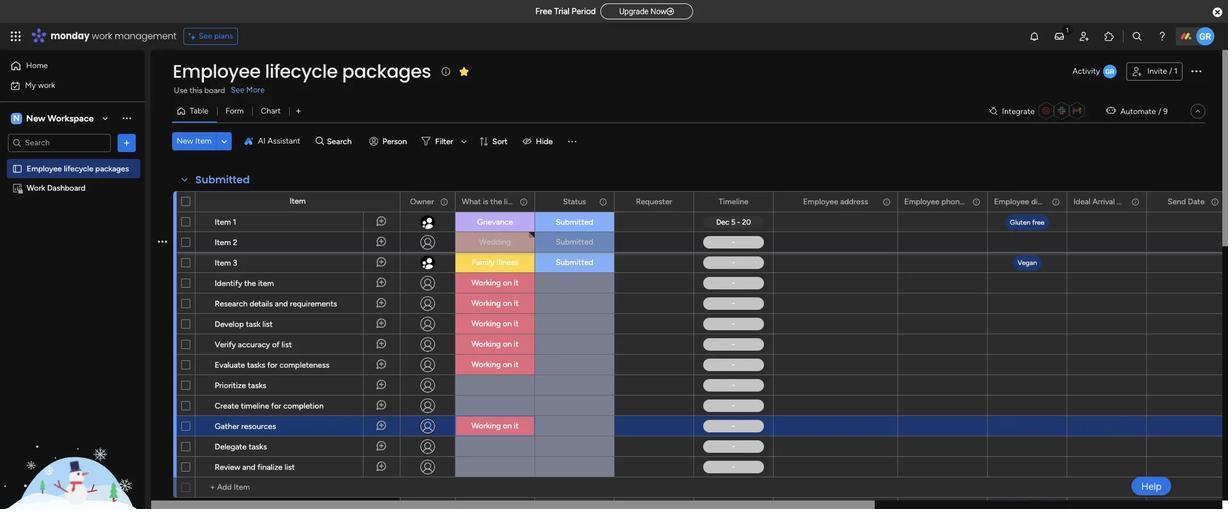 Task type: locate. For each thing, give the bounding box(es) containing it.
1 horizontal spatial and
[[275, 300, 288, 309]]

filter button
[[417, 132, 471, 151]]

1 vertical spatial list
[[282, 340, 292, 350]]

employee up work
[[27, 164, 62, 174]]

Employee phone number field
[[902, 196, 994, 208]]

1 horizontal spatial column information image
[[1132, 197, 1141, 207]]

finalize
[[258, 463, 283, 473]]

wedding
[[479, 238, 511, 247]]

options image for what is the life event?
[[519, 192, 527, 212]]

workspace image
[[11, 112, 22, 125]]

Employee dietary restriction field
[[992, 196, 1095, 208]]

Status field
[[560, 196, 589, 208]]

column information image for employee address
[[883, 197, 892, 207]]

new item
[[177, 136, 212, 146]]

1 vertical spatial new
[[177, 136, 193, 146]]

employee left phone at the top of page
[[905, 197, 940, 207]]

tasks down resources
[[249, 443, 267, 452]]

0 horizontal spatial lifecycle
[[64, 164, 93, 174]]

1
[[1175, 66, 1178, 76], [233, 218, 236, 227]]

n
[[13, 113, 20, 123]]

1 horizontal spatial 1
[[1175, 66, 1178, 76]]

item
[[258, 279, 274, 289]]

list right of
[[282, 340, 292, 350]]

hide
[[536, 137, 553, 146]]

3 column information image from the left
[[1211, 197, 1220, 207]]

2 date from the left
[[1189, 197, 1205, 207]]

2 column information image from the left
[[599, 197, 608, 207]]

column information image right status field
[[599, 197, 608, 207]]

2 horizontal spatial column information image
[[1211, 197, 1220, 207]]

working
[[472, 278, 501, 288], [472, 299, 501, 309], [472, 319, 501, 329], [472, 340, 501, 350], [472, 360, 501, 370], [472, 422, 501, 431]]

packages
[[342, 59, 431, 84], [95, 164, 129, 174]]

restriction
[[1058, 197, 1095, 207]]

address
[[841, 197, 868, 207]]

illness
[[497, 258, 519, 268]]

1 horizontal spatial lifecycle
[[265, 59, 338, 84]]

form
[[226, 106, 244, 116]]

for for tasks
[[267, 361, 278, 371]]

new inside the workspace selection element
[[26, 113, 45, 124]]

column information image right owner field on the left of page
[[440, 197, 449, 207]]

upgrade now
[[620, 7, 667, 16]]

0 horizontal spatial date
[[1117, 197, 1134, 207]]

dapulse rightstroke image
[[667, 7, 674, 16]]

invite
[[1148, 66, 1168, 76]]

activity button
[[1069, 63, 1122, 81]]

list right finalize
[[285, 463, 295, 473]]

0 horizontal spatial 1
[[233, 218, 236, 227]]

filter
[[435, 137, 453, 146]]

1 horizontal spatial the
[[491, 197, 502, 207]]

submitted inside submitted field
[[195, 173, 250, 187]]

new inside button
[[177, 136, 193, 146]]

see plans button
[[183, 28, 238, 45]]

1 horizontal spatial employee lifecycle packages
[[173, 59, 431, 84]]

list for finalize
[[285, 463, 295, 473]]

submitted
[[195, 173, 250, 187], [556, 218, 594, 227], [556, 238, 594, 247], [556, 258, 594, 268]]

5 on from the top
[[503, 360, 512, 370]]

free
[[1033, 219, 1045, 227]]

5 working from the top
[[472, 360, 501, 370]]

employee phone number
[[905, 197, 994, 207]]

collapse board header image
[[1194, 107, 1203, 116]]

delegate
[[215, 443, 247, 452]]

column information image for what is the life event?
[[519, 197, 529, 207]]

person
[[383, 137, 407, 146]]

home button
[[7, 57, 122, 75]]

workspace options image
[[121, 113, 132, 124]]

0 horizontal spatial work
[[38, 80, 55, 90]]

0 vertical spatial and
[[275, 300, 288, 309]]

life
[[504, 197, 515, 207]]

6 working on it from the top
[[472, 422, 519, 431]]

ai assistant
[[258, 136, 301, 146]]

see left more
[[231, 85, 244, 95]]

gluten
[[1011, 219, 1031, 227]]

column information image right address
[[883, 197, 892, 207]]

what is the life event?
[[462, 197, 541, 207]]

5 working on it from the top
[[472, 360, 519, 370]]

Timeline field
[[716, 196, 752, 208]]

work right the monday
[[92, 30, 112, 43]]

0 vertical spatial lifecycle
[[265, 59, 338, 84]]

0 vertical spatial work
[[92, 30, 112, 43]]

item inside button
[[195, 136, 212, 146]]

work right my on the top of page
[[38, 80, 55, 90]]

2 column information image from the left
[[1132, 197, 1141, 207]]

dapulse close image
[[1213, 7, 1223, 18]]

the
[[491, 197, 502, 207], [244, 279, 256, 289]]

employee up use this board see more
[[173, 59, 261, 84]]

new
[[26, 113, 45, 124], [177, 136, 193, 146]]

5 column information image from the left
[[1052, 197, 1061, 207]]

lifecycle inside list box
[[64, 164, 93, 174]]

date
[[1117, 197, 1134, 207], [1189, 197, 1205, 207]]

date right 'send'
[[1189, 197, 1205, 207]]

1 horizontal spatial new
[[177, 136, 193, 146]]

evaluate
[[215, 361, 245, 371]]

2
[[233, 238, 237, 248]]

research
[[215, 300, 248, 309]]

column information image for status
[[599, 197, 608, 207]]

1 vertical spatial employee lifecycle packages
[[27, 164, 129, 174]]

employee lifecycle packages up dashboard
[[27, 164, 129, 174]]

table
[[190, 106, 209, 116]]

1 right invite
[[1175, 66, 1178, 76]]

column information image for employee phone number
[[972, 197, 981, 207]]

phone
[[942, 197, 964, 207]]

Search field
[[324, 134, 358, 149]]

lottie animation element
[[0, 395, 145, 510]]

0 vertical spatial 1
[[1175, 66, 1178, 76]]

employee inside field
[[905, 197, 940, 207]]

see inside button
[[199, 31, 212, 41]]

chart
[[261, 106, 281, 116]]

and left finalize
[[242, 463, 256, 473]]

/
[[1170, 66, 1173, 76], [1159, 107, 1162, 116]]

employee inside list box
[[27, 164, 62, 174]]

1 vertical spatial /
[[1159, 107, 1162, 116]]

develop task list
[[215, 320, 273, 330]]

automate
[[1121, 107, 1157, 116]]

1 vertical spatial the
[[244, 279, 256, 289]]

create
[[215, 402, 239, 411]]

0 vertical spatial for
[[267, 361, 278, 371]]

form button
[[217, 102, 252, 120]]

0 vertical spatial /
[[1170, 66, 1173, 76]]

column information image left ideal
[[1052, 197, 1061, 207]]

column information image for ideal arrival date
[[1132, 197, 1141, 207]]

column information image right phone at the top of page
[[972, 197, 981, 207]]

identify
[[215, 279, 242, 289]]

+ Add Item text field
[[201, 481, 395, 495]]

Requester field
[[633, 196, 675, 208]]

employee
[[173, 59, 261, 84], [27, 164, 62, 174], [803, 197, 839, 207], [905, 197, 940, 207], [995, 197, 1030, 207]]

/ inside invite / 1 button
[[1170, 66, 1173, 76]]

6 working from the top
[[472, 422, 501, 431]]

0 horizontal spatial see
[[199, 31, 212, 41]]

list box
[[0, 157, 145, 351]]

0 horizontal spatial and
[[242, 463, 256, 473]]

see left plans
[[199, 31, 212, 41]]

completeness
[[280, 361, 330, 371]]

list for of
[[282, 340, 292, 350]]

options image for send date
[[1211, 192, 1218, 212]]

evaluate tasks for completeness
[[215, 361, 330, 371]]

4 working from the top
[[472, 340, 501, 350]]

1 working from the top
[[472, 278, 501, 288]]

arrival
[[1093, 197, 1115, 207]]

9
[[1164, 107, 1168, 116]]

1 horizontal spatial packages
[[342, 59, 431, 84]]

option
[[0, 159, 145, 161]]

1 column information image from the left
[[519, 197, 529, 207]]

1 image
[[1063, 23, 1073, 36]]

invite members image
[[1079, 31, 1091, 42]]

the right is
[[491, 197, 502, 207]]

options image
[[121, 137, 132, 149], [439, 192, 447, 212], [598, 192, 606, 212], [1211, 192, 1218, 212], [158, 229, 167, 256]]

1 horizontal spatial work
[[92, 30, 112, 43]]

upgrade
[[620, 7, 649, 16]]

1 vertical spatial 1
[[233, 218, 236, 227]]

hide button
[[518, 132, 560, 151]]

remove from favorites image
[[459, 66, 470, 77]]

for down of
[[267, 361, 278, 371]]

lottie animation image
[[0, 395, 145, 510]]

employee for employee dietary restriction field
[[995, 197, 1030, 207]]

1 vertical spatial lifecycle
[[64, 164, 93, 174]]

1 column information image from the left
[[440, 197, 449, 207]]

private dashboard image
[[12, 183, 23, 194]]

3 column information image from the left
[[883, 197, 892, 207]]

date right arrival
[[1117, 197, 1134, 207]]

lifecycle up dashboard
[[64, 164, 93, 174]]

new right n
[[26, 113, 45, 124]]

0 vertical spatial packages
[[342, 59, 431, 84]]

tasks down accuracy
[[247, 361, 265, 371]]

0 horizontal spatial packages
[[95, 164, 129, 174]]

tasks up timeline
[[248, 381, 266, 391]]

0 vertical spatial new
[[26, 113, 45, 124]]

2 vertical spatial tasks
[[249, 443, 267, 452]]

1 horizontal spatial /
[[1170, 66, 1173, 76]]

column information image
[[519, 197, 529, 207], [1132, 197, 1141, 207], [1211, 197, 1220, 207]]

employee address
[[803, 197, 868, 207]]

delegate tasks
[[215, 443, 267, 452]]

event?
[[517, 197, 541, 207]]

1 up 2
[[233, 218, 236, 227]]

employee dietary restriction
[[995, 197, 1095, 207]]

0 horizontal spatial new
[[26, 113, 45, 124]]

ai logo image
[[245, 137, 254, 146]]

options image
[[1190, 64, 1204, 78], [519, 192, 527, 212], [678, 192, 686, 212], [882, 192, 890, 212], [972, 192, 980, 212], [1131, 192, 1139, 212], [1051, 193, 1059, 211]]

4 column information image from the left
[[972, 197, 981, 207]]

1 vertical spatial for
[[271, 402, 281, 411]]

1 horizontal spatial date
[[1189, 197, 1205, 207]]

new for new item
[[177, 136, 193, 146]]

0 vertical spatial the
[[491, 197, 502, 207]]

options image for employee phone number
[[972, 192, 980, 212]]

0 vertical spatial tasks
[[247, 361, 265, 371]]

for right timeline
[[271, 402, 281, 411]]

plans
[[214, 31, 233, 41]]

invite / 1
[[1148, 66, 1178, 76]]

2 vertical spatial list
[[285, 463, 295, 473]]

2 working on it from the top
[[472, 299, 519, 309]]

workspace
[[48, 113, 94, 124]]

0 vertical spatial list
[[263, 320, 273, 330]]

the left item
[[244, 279, 256, 289]]

1 vertical spatial see
[[231, 85, 244, 95]]

employee lifecycle packages up add view icon
[[173, 59, 431, 84]]

integrate
[[1003, 107, 1035, 116]]

1 vertical spatial work
[[38, 80, 55, 90]]

requester
[[636, 197, 673, 207]]

family illness
[[472, 258, 519, 268]]

0 horizontal spatial /
[[1159, 107, 1162, 116]]

see
[[199, 31, 212, 41], [231, 85, 244, 95]]

send
[[1168, 197, 1187, 207]]

review
[[215, 463, 240, 473]]

column information image right arrival
[[1132, 197, 1141, 207]]

lifecycle up add view icon
[[265, 59, 338, 84]]

new down table button at the left top
[[177, 136, 193, 146]]

employee up gluten
[[995, 197, 1030, 207]]

on
[[503, 278, 512, 288], [503, 299, 512, 309], [503, 319, 512, 329], [503, 340, 512, 350], [503, 360, 512, 370], [503, 422, 512, 431]]

public board image
[[12, 163, 23, 174]]

lifecycle
[[265, 59, 338, 84], [64, 164, 93, 174]]

list box containing employee lifecycle packages
[[0, 157, 145, 351]]

item for item 3
[[215, 259, 231, 268]]

this
[[190, 86, 203, 95]]

list right task
[[263, 320, 273, 330]]

see more link
[[230, 85, 266, 96]]

/ left '9'
[[1159, 107, 1162, 116]]

select product image
[[10, 31, 22, 42]]

employee for employee phone number field
[[905, 197, 940, 207]]

work inside button
[[38, 80, 55, 90]]

vegan
[[1018, 259, 1038, 267]]

0 vertical spatial see
[[199, 31, 212, 41]]

apps image
[[1104, 31, 1116, 42]]

employee left address
[[803, 197, 839, 207]]

1 horizontal spatial see
[[231, 85, 244, 95]]

3 it from the top
[[514, 319, 519, 329]]

column information image right send date field
[[1211, 197, 1220, 207]]

1 vertical spatial tasks
[[248, 381, 266, 391]]

number
[[966, 197, 994, 207]]

gluten free
[[1011, 219, 1045, 227]]

4 working on it from the top
[[472, 340, 519, 350]]

/ right invite
[[1170, 66, 1173, 76]]

sort button
[[474, 132, 515, 151]]

column information image
[[440, 197, 449, 207], [599, 197, 608, 207], [883, 197, 892, 207], [972, 197, 981, 207], [1052, 197, 1061, 207]]

column information image right life
[[519, 197, 529, 207]]

1 vertical spatial packages
[[95, 164, 129, 174]]

0 horizontal spatial column information image
[[519, 197, 529, 207]]

free trial period
[[536, 6, 596, 16]]

ideal
[[1074, 197, 1091, 207]]

gather
[[215, 422, 239, 432]]

and right details
[[275, 300, 288, 309]]

help image
[[1157, 31, 1168, 42]]



Task type: vqa. For each thing, say whether or not it's contained in the screenshot.
description
no



Task type: describe. For each thing, give the bounding box(es) containing it.
options image for owner
[[439, 192, 447, 212]]

prioritize tasks
[[215, 381, 266, 391]]

new workspace
[[26, 113, 94, 124]]

angle down image
[[222, 137, 227, 146]]

new item button
[[172, 132, 216, 151]]

inbox image
[[1054, 31, 1066, 42]]

greg robinson image
[[1197, 27, 1215, 45]]

work
[[27, 183, 45, 193]]

invite / 1 button
[[1127, 63, 1183, 81]]

notifications image
[[1029, 31, 1041, 42]]

home
[[26, 61, 48, 70]]

what
[[462, 197, 481, 207]]

0 horizontal spatial employee lifecycle packages
[[27, 164, 129, 174]]

period
[[572, 6, 596, 16]]

3 on from the top
[[503, 319, 512, 329]]

create timeline for completion
[[215, 402, 324, 411]]

table button
[[172, 102, 217, 120]]

work for my
[[38, 80, 55, 90]]

work for monday
[[92, 30, 112, 43]]

of
[[272, 340, 280, 350]]

monday work management
[[51, 30, 177, 43]]

more
[[246, 85, 265, 95]]

see inside use this board see more
[[231, 85, 244, 95]]

help
[[1142, 481, 1162, 492]]

owner
[[410, 197, 434, 207]]

column information image for send date
[[1211, 197, 1220, 207]]

options image for employee dietary restriction
[[1051, 193, 1059, 211]]

1 on from the top
[[503, 278, 512, 288]]

completion
[[283, 402, 324, 411]]

for for timeline
[[271, 402, 281, 411]]

item for item 1
[[215, 218, 231, 227]]

prioritize
[[215, 381, 246, 391]]

Employee address field
[[801, 196, 871, 208]]

requirements
[[290, 300, 337, 309]]

6 on from the top
[[503, 422, 512, 431]]

new for new workspace
[[26, 113, 45, 124]]

Ideal Arrival Date field
[[1071, 196, 1134, 208]]

tasks for evaluate
[[247, 361, 265, 371]]

options image for employee address
[[882, 192, 890, 212]]

dietary
[[1032, 197, 1056, 207]]

Owner field
[[407, 196, 437, 208]]

resources
[[241, 422, 276, 432]]

activity
[[1073, 66, 1101, 76]]

1 inside button
[[1175, 66, 1178, 76]]

1 working on it from the top
[[472, 278, 519, 288]]

verify accuracy of list
[[215, 340, 292, 350]]

review and finalize list
[[215, 463, 295, 473]]

item 3
[[215, 259, 237, 268]]

work dashboard
[[27, 183, 86, 193]]

tasks for prioritize
[[248, 381, 266, 391]]

3 working from the top
[[472, 319, 501, 329]]

1 vertical spatial and
[[242, 463, 256, 473]]

assistant
[[268, 136, 301, 146]]

4 it from the top
[[514, 340, 519, 350]]

details
[[250, 300, 273, 309]]

verify
[[215, 340, 236, 350]]

identify the item
[[215, 279, 274, 289]]

/ for 1
[[1170, 66, 1173, 76]]

Submitted field
[[193, 173, 253, 188]]

ideal arrival date
[[1074, 197, 1134, 207]]

column information image for owner
[[440, 197, 449, 207]]

/ for 9
[[1159, 107, 1162, 116]]

see plans
[[199, 31, 233, 41]]

autopilot image
[[1107, 104, 1116, 118]]

monday
[[51, 30, 90, 43]]

2 working from the top
[[472, 299, 501, 309]]

column information image for employee dietary restriction
[[1052, 197, 1061, 207]]

use this board see more
[[174, 85, 265, 95]]

trial
[[554, 6, 570, 16]]

item for item 2
[[215, 238, 231, 248]]

3 working on it from the top
[[472, 319, 519, 329]]

grievance
[[477, 218, 513, 227]]

dapulse integrations image
[[990, 107, 998, 116]]

person button
[[365, 132, 414, 151]]

automate / 9
[[1121, 107, 1168, 116]]

task
[[246, 320, 261, 330]]

add view image
[[296, 107, 301, 116]]

2 it from the top
[[514, 299, 519, 309]]

management
[[115, 30, 177, 43]]

tasks for delegate
[[249, 443, 267, 452]]

employee for employee lifecycle packages field
[[173, 59, 261, 84]]

Search in workspace field
[[24, 136, 95, 149]]

ai
[[258, 136, 266, 146]]

workspace selection element
[[11, 112, 95, 125]]

use
[[174, 86, 188, 95]]

the inside field
[[491, 197, 502, 207]]

options image for status
[[598, 192, 606, 212]]

gather resources
[[215, 422, 276, 432]]

3
[[233, 259, 237, 268]]

5 it from the top
[[514, 360, 519, 370]]

1 it from the top
[[514, 278, 519, 288]]

is
[[483, 197, 489, 207]]

dashboard
[[47, 183, 86, 193]]

family
[[472, 258, 495, 268]]

menu image
[[567, 136, 578, 147]]

board
[[205, 86, 225, 95]]

my work
[[25, 80, 55, 90]]

What is the life event? field
[[459, 196, 541, 208]]

0 horizontal spatial the
[[244, 279, 256, 289]]

my
[[25, 80, 36, 90]]

0 vertical spatial employee lifecycle packages
[[173, 59, 431, 84]]

search everything image
[[1132, 31, 1143, 42]]

employee for the employee address field
[[803, 197, 839, 207]]

item 2
[[215, 238, 237, 248]]

free
[[536, 6, 552, 16]]

send date
[[1168, 197, 1205, 207]]

2 on from the top
[[503, 299, 512, 309]]

1 date from the left
[[1117, 197, 1134, 207]]

4 on from the top
[[503, 340, 512, 350]]

status
[[563, 197, 586, 207]]

Employee lifecycle packages field
[[170, 59, 434, 84]]

show board description image
[[439, 66, 453, 77]]

Send Date field
[[1165, 196, 1208, 208]]

help button
[[1132, 477, 1172, 496]]

sort
[[493, 137, 508, 146]]

6 it from the top
[[514, 422, 519, 431]]

develop
[[215, 320, 244, 330]]

arrow down image
[[457, 135, 471, 148]]

now
[[651, 7, 667, 16]]

options image for ideal arrival date
[[1131, 192, 1139, 212]]

upgrade now link
[[601, 3, 693, 19]]

v2 search image
[[316, 135, 324, 148]]



